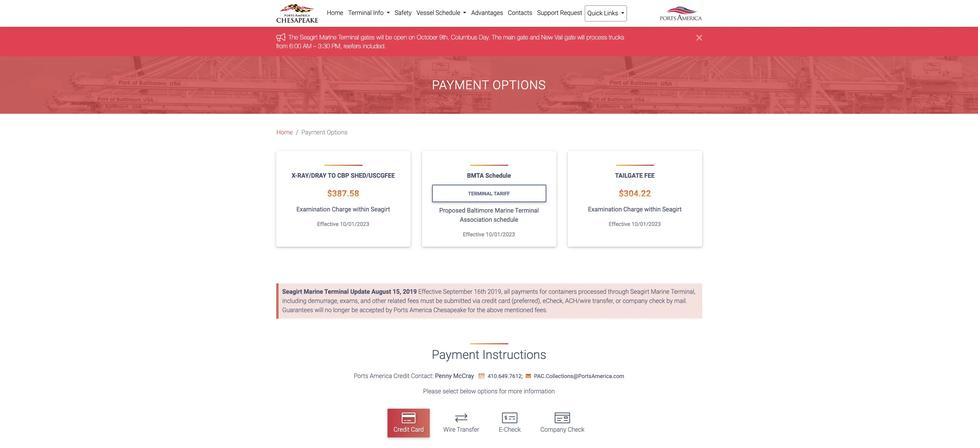 Task type: describe. For each thing, give the bounding box(es) containing it.
–
[[313, 43, 316, 49]]

fee
[[645, 172, 655, 180]]

contacts link
[[506, 5, 535, 21]]

terminal inside terminal info link
[[348, 9, 372, 17]]

terminal inside the terminal tariff link
[[468, 191, 493, 197]]

home for the 'home' link to the top
[[327, 9, 343, 17]]

examination charge within seagirt for $387.58
[[297, 206, 390, 214]]

cbp
[[337, 172, 349, 180]]

company
[[541, 427, 566, 434]]

quick links link
[[585, 5, 627, 21]]

included.
[[363, 43, 386, 49]]

home for left the 'home' link
[[277, 129, 293, 136]]

be inside the seagirt marine terminal gates will be open on october 9th, columbus day. the main gate and new vail gate will process trucks from 6:00 am – 3:30 pm, reefers included.
[[385, 34, 392, 41]]

16th
[[474, 289, 486, 296]]

e-check link
[[493, 410, 527, 438]]

process
[[586, 34, 607, 41]]

guarantees
[[282, 307, 313, 314]]

penny
[[435, 373, 452, 380]]

x-
[[292, 172, 298, 180]]

august
[[372, 289, 391, 296]]

wire transfer
[[444, 427, 479, 434]]

october
[[417, 34, 438, 41]]

quick links
[[588, 10, 620, 17]]

containers
[[549, 289, 577, 296]]

baltimore
[[467, 207, 493, 215]]

terminal info
[[348, 9, 385, 17]]

within for $387.58
[[353, 206, 369, 214]]

vessel schedule
[[417, 9, 462, 17]]

10/01/2023 for $304.22
[[632, 222, 661, 228]]

am
[[303, 43, 311, 49]]

support request link
[[535, 5, 585, 21]]

the seagirt marine terminal gates will be open on october 9th, columbus day. the main gate and new vail gate will process trucks from 6:00 am – 3:30 pm, reefers included.
[[276, 34, 624, 49]]

payments
[[512, 289, 538, 296]]

marine inside effective september 16th 2019, all payments for containers processed through seagirt marine terminal, including demurrage, exams, and other related fees must be submitted via credit card (preferred), echeck, ach/wire transfer, or company check by mail. guarantees will no longer be accepted by ports america chesapeake for the above mentioned fees.
[[651, 289, 670, 296]]

advantages link
[[469, 5, 506, 21]]

the seagirt marine terminal gates will be open on october 9th, columbus day. the main gate and new vail gate will process trucks from 6:00 am – 3:30 pm, reefers included. alert
[[0, 27, 978, 56]]

company
[[623, 298, 648, 305]]

1 gate from the left
[[517, 34, 528, 41]]

ach/wire
[[565, 298, 591, 305]]

update
[[350, 289, 370, 296]]

tariff
[[494, 191, 510, 197]]

longer
[[333, 307, 350, 314]]

day.
[[479, 34, 490, 41]]

main
[[503, 34, 515, 41]]

terminal tariff link
[[432, 185, 546, 203]]

1 horizontal spatial 10/01/2023
[[486, 232, 515, 238]]

or
[[616, 298, 621, 305]]

ray/dray
[[297, 172, 327, 180]]

6:00
[[289, 43, 301, 49]]

effective 10/01/2023 for $304.22
[[609, 222, 661, 228]]

support
[[537, 9, 559, 17]]

vail
[[555, 34, 563, 41]]

1 vertical spatial payment
[[302, 129, 325, 136]]

all
[[504, 289, 510, 296]]

including
[[282, 298, 307, 305]]

0 vertical spatial by
[[667, 298, 673, 305]]

2 horizontal spatial be
[[436, 298, 443, 305]]

more
[[508, 388, 522, 396]]

vessel schedule link
[[414, 5, 469, 21]]

$304.22
[[619, 189, 651, 199]]

$387.58
[[327, 189, 359, 199]]

mail.
[[675, 298, 687, 305]]

from
[[276, 43, 287, 49]]

options
[[478, 388, 498, 396]]

trucks
[[609, 34, 624, 41]]

tailgate
[[615, 172, 643, 180]]

wire transfer link
[[437, 410, 485, 438]]

0 horizontal spatial america
[[370, 373, 392, 380]]

contacts
[[508, 9, 532, 17]]

schedule
[[494, 217, 518, 224]]

via
[[473, 298, 480, 305]]

examination charge within seagirt for $304.22
[[588, 206, 682, 214]]

quick
[[588, 10, 603, 17]]

9th,
[[439, 34, 449, 41]]

bmta schedule
[[467, 172, 511, 180]]

410.649.7612; link
[[476, 374, 524, 380]]

transfer
[[457, 427, 479, 434]]

select
[[443, 388, 459, 396]]

proposed
[[439, 207, 466, 215]]

effective inside effective september 16th 2019, all payments for containers processed through seagirt marine terminal, including demurrage, exams, and other related fees must be submitted via credit card (preferred), echeck, ach/wire transfer, or company check by mail. guarantees will no longer be accepted by ports america chesapeake for the above mentioned fees.
[[418, 289, 442, 296]]

check
[[649, 298, 665, 305]]

seagirt marine terminal update august 15, 2019
[[282, 289, 417, 296]]

payment instructions
[[432, 348, 547, 363]]

0 vertical spatial home link
[[325, 5, 346, 21]]

schedule for bmta schedule
[[486, 172, 511, 180]]

seagirt inside effective september 16th 2019, all payments for containers processed through seagirt marine terminal, including demurrage, exams, and other related fees must be submitted via credit card (preferred), echeck, ach/wire transfer, or company check by mail. guarantees will no longer be accepted by ports america chesapeake for the above mentioned fees.
[[630, 289, 650, 296]]

1 vertical spatial by
[[386, 307, 392, 314]]

effective for ray/dray
[[317, 222, 339, 228]]

1 vertical spatial for
[[468, 307, 475, 314]]

2 vertical spatial payment
[[432, 348, 480, 363]]

1 vertical spatial ports
[[354, 373, 368, 380]]

and for other
[[361, 298, 371, 305]]

0 horizontal spatial options
[[327, 129, 348, 136]]

credit
[[482, 298, 497, 305]]

ports inside effective september 16th 2019, all payments for containers processed through seagirt marine terminal, including demurrage, exams, and other related fees must be submitted via credit card (preferred), echeck, ach/wire transfer, or company check by mail. guarantees will no longer be accepted by ports america chesapeake for the above mentioned fees.
[[394, 307, 408, 314]]

columbus
[[451, 34, 477, 41]]

2019
[[403, 289, 417, 296]]

15,
[[393, 289, 401, 296]]

processed
[[579, 289, 607, 296]]

wire
[[444, 427, 456, 434]]

association
[[460, 217, 492, 224]]

envelope image
[[526, 374, 531, 380]]

2 horizontal spatial will
[[577, 34, 585, 41]]

terminal inside proposed baltimore marine  terminal association schedule
[[515, 207, 539, 215]]

transfer,
[[593, 298, 614, 305]]



Task type: vqa. For each thing, say whether or not it's contained in the screenshot.
for
yes



Task type: locate. For each thing, give the bounding box(es) containing it.
2 horizontal spatial 10/01/2023
[[632, 222, 661, 228]]

marine up 3:30
[[319, 34, 336, 41]]

be left the open
[[385, 34, 392, 41]]

1 horizontal spatial effective 10/01/2023
[[463, 232, 515, 238]]

1 horizontal spatial america
[[410, 307, 432, 314]]

0 horizontal spatial for
[[468, 307, 475, 314]]

marine
[[319, 34, 336, 41], [495, 207, 514, 215], [304, 289, 323, 296], [651, 289, 670, 296]]

contact:
[[411, 373, 434, 380]]

charge down $304.22
[[624, 206, 643, 214]]

0 vertical spatial options
[[493, 78, 546, 92]]

(preferred),
[[512, 298, 541, 305]]

will inside effective september 16th 2019, all payments for containers processed through seagirt marine terminal, including demurrage, exams, and other related fees must be submitted via credit card (preferred), echeck, ach/wire transfer, or company check by mail. guarantees will no longer be accepted by ports america chesapeake for the above mentioned fees.
[[315, 307, 323, 314]]

america
[[410, 307, 432, 314], [370, 373, 392, 380]]

1 horizontal spatial check
[[568, 427, 585, 434]]

be down exams,
[[352, 307, 358, 314]]

2 examination charge within seagirt from the left
[[588, 206, 682, 214]]

close image
[[696, 33, 702, 42]]

2 within from the left
[[645, 206, 661, 214]]

check for company check
[[568, 427, 585, 434]]

terminal up exams,
[[324, 289, 349, 296]]

1 check from the left
[[504, 427, 521, 434]]

other
[[372, 298, 386, 305]]

card
[[411, 427, 424, 434]]

credit left contact:
[[394, 373, 410, 380]]

charge down $387.58
[[332, 206, 351, 214]]

gate
[[517, 34, 528, 41], [565, 34, 576, 41]]

0 horizontal spatial effective 10/01/2023
[[317, 222, 369, 228]]

gate right main
[[517, 34, 528, 41]]

10/01/2023
[[340, 222, 369, 228], [632, 222, 661, 228], [486, 232, 515, 238]]

home link
[[325, 5, 346, 21], [277, 128, 293, 137]]

2 gate from the left
[[565, 34, 576, 41]]

1 horizontal spatial home link
[[325, 5, 346, 21]]

1 examination from the left
[[297, 206, 330, 214]]

by left mail.
[[667, 298, 673, 305]]

credit inside tab list
[[394, 427, 410, 434]]

1 horizontal spatial examination
[[588, 206, 622, 214]]

within down $304.22
[[645, 206, 661, 214]]

and inside effective september 16th 2019, all payments for containers processed through seagirt marine terminal, including demurrage, exams, and other related fees must be submitted via credit card (preferred), echeck, ach/wire transfer, or company check by mail. guarantees will no longer be accepted by ports america chesapeake for the above mentioned fees.
[[361, 298, 371, 305]]

payment
[[432, 78, 489, 92], [302, 129, 325, 136], [432, 348, 480, 363]]

within for $304.22
[[645, 206, 661, 214]]

fees.
[[535, 307, 548, 314]]

2 vertical spatial be
[[352, 307, 358, 314]]

schedule right "vessel"
[[436, 9, 460, 17]]

0 horizontal spatial within
[[353, 206, 369, 214]]

terminal left info
[[348, 9, 372, 17]]

1 horizontal spatial by
[[667, 298, 673, 305]]

0 vertical spatial ports
[[394, 307, 408, 314]]

0 vertical spatial home
[[327, 9, 343, 17]]

1 vertical spatial home
[[277, 129, 293, 136]]

september
[[443, 289, 473, 296]]

schedule up the 'tariff'
[[486, 172, 511, 180]]

0 horizontal spatial gate
[[517, 34, 528, 41]]

will left no
[[315, 307, 323, 314]]

effective down $304.22
[[609, 222, 630, 228]]

1 horizontal spatial examination charge within seagirt
[[588, 206, 682, 214]]

the up 6:00
[[288, 34, 298, 41]]

10/01/2023 down schedule at the right of page
[[486, 232, 515, 238]]

the seagirt marine terminal gates will be open on october 9th, columbus day. the main gate and new vail gate will process trucks from 6:00 am – 3:30 pm, reefers included. link
[[276, 34, 624, 49]]

examination for $387.58
[[297, 206, 330, 214]]

1 charge from the left
[[332, 206, 351, 214]]

marine up demurrage,
[[304, 289, 323, 296]]

charge for $304.22
[[624, 206, 643, 214]]

1 horizontal spatial for
[[499, 388, 507, 396]]

terminal inside the seagirt marine terminal gates will be open on october 9th, columbus day. the main gate and new vail gate will process trucks from 6:00 am – 3:30 pm, reefers included.
[[338, 34, 359, 41]]

to
[[328, 172, 336, 180]]

0 horizontal spatial examination charge within seagirt
[[297, 206, 390, 214]]

0 vertical spatial payment options
[[432, 78, 546, 92]]

0 vertical spatial be
[[385, 34, 392, 41]]

payment options
[[432, 78, 546, 92], [302, 129, 348, 136]]

tailgate fee
[[615, 172, 655, 180]]

1 vertical spatial be
[[436, 298, 443, 305]]

seagirt inside the seagirt marine terminal gates will be open on october 9th, columbus day. the main gate and new vail gate will process trucks from 6:00 am – 3:30 pm, reefers included.
[[300, 34, 318, 41]]

instructions
[[483, 348, 547, 363]]

by down related
[[386, 307, 392, 314]]

seagirt
[[300, 34, 318, 41], [371, 206, 390, 214], [662, 206, 682, 214], [282, 289, 302, 296], [630, 289, 650, 296]]

for left the
[[468, 307, 475, 314]]

marine up schedule at the right of page
[[495, 207, 514, 215]]

terminal up schedule at the right of page
[[515, 207, 539, 215]]

0 horizontal spatial home link
[[277, 128, 293, 137]]

demurrage,
[[308, 298, 338, 305]]

pm,
[[332, 43, 342, 49]]

charge for $387.58
[[332, 206, 351, 214]]

2 credit from the top
[[394, 427, 410, 434]]

0 horizontal spatial payment options
[[302, 129, 348, 136]]

0 horizontal spatial examination
[[297, 206, 330, 214]]

0 vertical spatial america
[[410, 307, 432, 314]]

america inside effective september 16th 2019, all payments for containers processed through seagirt marine terminal, including demurrage, exams, and other related fees must be submitted via credit card (preferred), echeck, ach/wire transfer, or company check by mail. guarantees will no longer be accepted by ports america chesapeake for the above mentioned fees.
[[410, 307, 432, 314]]

2 examination from the left
[[588, 206, 622, 214]]

bullhorn image
[[276, 33, 288, 41]]

new
[[541, 34, 553, 41]]

the right day.
[[492, 34, 501, 41]]

will up 'included.'
[[376, 34, 384, 41]]

through
[[608, 289, 629, 296]]

schedule inside 'link'
[[436, 9, 460, 17]]

schedule
[[436, 9, 460, 17], [486, 172, 511, 180]]

pac.collections@portsamerica.com
[[534, 374, 624, 380]]

0 horizontal spatial by
[[386, 307, 392, 314]]

and down update
[[361, 298, 371, 305]]

advantages
[[471, 9, 503, 17]]

related
[[388, 298, 406, 305]]

2 the from the left
[[492, 34, 501, 41]]

effective down $387.58
[[317, 222, 339, 228]]

credit
[[394, 373, 410, 380], [394, 427, 410, 434]]

the
[[288, 34, 298, 41], [492, 34, 501, 41]]

and inside the seagirt marine terminal gates will be open on october 9th, columbus day. the main gate and new vail gate will process trucks from 6:00 am – 3:30 pm, reefers included.
[[530, 34, 540, 41]]

effective september 16th 2019, all payments for containers processed through seagirt marine terminal, including demurrage, exams, and other related fees must be submitted via credit card (preferred), echeck, ach/wire transfer, or company check by mail. guarantees will no longer be accepted by ports america chesapeake for the above mentioned fees.
[[282, 289, 696, 314]]

and left new
[[530, 34, 540, 41]]

1 vertical spatial america
[[370, 373, 392, 380]]

1 vertical spatial home link
[[277, 128, 293, 137]]

1 credit from the top
[[394, 373, 410, 380]]

0 horizontal spatial the
[[288, 34, 298, 41]]

1 horizontal spatial schedule
[[486, 172, 511, 180]]

1 horizontal spatial the
[[492, 34, 501, 41]]

effective 10/01/2023 down $387.58
[[317, 222, 369, 228]]

safety
[[395, 9, 412, 17]]

schedule for vessel schedule
[[436, 9, 460, 17]]

0 horizontal spatial be
[[352, 307, 358, 314]]

and
[[530, 34, 540, 41], [361, 298, 371, 305]]

0 vertical spatial credit
[[394, 373, 410, 380]]

1 horizontal spatial charge
[[624, 206, 643, 214]]

support request
[[537, 9, 582, 17]]

10/01/2023 down $387.58
[[340, 222, 369, 228]]

terminal info link
[[346, 5, 392, 21]]

mccray
[[453, 373, 474, 380]]

tab list containing credit card
[[276, 406, 702, 442]]

options
[[493, 78, 546, 92], [327, 129, 348, 136]]

410.649.7612;
[[488, 374, 523, 380]]

please
[[423, 388, 441, 396]]

10/01/2023 down $304.22
[[632, 222, 661, 228]]

1 horizontal spatial within
[[645, 206, 661, 214]]

shed/uscgfee
[[351, 172, 395, 180]]

examination charge within seagirt down $387.58
[[297, 206, 390, 214]]

company check
[[541, 427, 585, 434]]

effective 10/01/2023 for $387.58
[[317, 222, 369, 228]]

credit card
[[394, 427, 424, 434]]

0 vertical spatial and
[[530, 34, 540, 41]]

examination charge within seagirt down $304.22
[[588, 206, 682, 214]]

on
[[409, 34, 415, 41]]

links
[[604, 10, 618, 17]]

for up echeck,
[[540, 289, 547, 296]]

will left process
[[577, 34, 585, 41]]

be right must
[[436, 298, 443, 305]]

terminal up reefers on the top of page
[[338, 34, 359, 41]]

2 charge from the left
[[624, 206, 643, 214]]

within
[[353, 206, 369, 214], [645, 206, 661, 214]]

tab list
[[276, 406, 702, 442]]

above
[[487, 307, 503, 314]]

information
[[524, 388, 555, 396]]

2 check from the left
[[568, 427, 585, 434]]

0 horizontal spatial charge
[[332, 206, 351, 214]]

e-check
[[499, 427, 521, 434]]

gates
[[361, 34, 375, 41]]

for left more
[[499, 388, 507, 396]]

within down $387.58
[[353, 206, 369, 214]]

2 horizontal spatial effective 10/01/2023
[[609, 222, 661, 228]]

10/01/2023 for $387.58
[[340, 222, 369, 228]]

must
[[421, 298, 434, 305]]

examination for $304.22
[[588, 206, 622, 214]]

1 horizontal spatial be
[[385, 34, 392, 41]]

marine up check
[[651, 289, 670, 296]]

marine inside the seagirt marine terminal gates will be open on october 9th, columbus day. the main gate and new vail gate will process trucks from 6:00 am – 3:30 pm, reefers included.
[[319, 34, 336, 41]]

gate right vail
[[565, 34, 576, 41]]

credit left card
[[394, 427, 410, 434]]

0 horizontal spatial and
[[361, 298, 371, 305]]

examination down $304.22
[[588, 206, 622, 214]]

and for new
[[530, 34, 540, 41]]

effective for fee
[[609, 222, 630, 228]]

info
[[373, 9, 384, 17]]

1 vertical spatial credit
[[394, 427, 410, 434]]

1 horizontal spatial ports
[[394, 307, 408, 314]]

below
[[460, 388, 476, 396]]

0 horizontal spatial 10/01/2023
[[340, 222, 369, 228]]

be
[[385, 34, 392, 41], [436, 298, 443, 305], [352, 307, 358, 314]]

2019,
[[488, 289, 503, 296]]

effective
[[317, 222, 339, 228], [609, 222, 630, 228], [463, 232, 485, 238], [418, 289, 442, 296]]

terminal up baltimore on the top of the page
[[468, 191, 493, 197]]

examination charge within seagirt
[[297, 206, 390, 214], [588, 206, 682, 214]]

1 vertical spatial payment options
[[302, 129, 348, 136]]

effective for schedule
[[463, 232, 485, 238]]

1 the from the left
[[288, 34, 298, 41]]

0 vertical spatial schedule
[[436, 9, 460, 17]]

2 horizontal spatial for
[[540, 289, 547, 296]]

0 vertical spatial for
[[540, 289, 547, 296]]

1 horizontal spatial payment options
[[432, 78, 546, 92]]

0 horizontal spatial check
[[504, 427, 521, 434]]

echeck,
[[543, 298, 564, 305]]

0 horizontal spatial home
[[277, 129, 293, 136]]

0 horizontal spatial ports
[[354, 373, 368, 380]]

1 examination charge within seagirt from the left
[[297, 206, 390, 214]]

1 horizontal spatial and
[[530, 34, 540, 41]]

exams,
[[340, 298, 359, 305]]

x-ray/dray to cbp shed/uscgfee
[[292, 172, 395, 180]]

phone office image
[[479, 374, 485, 380]]

1 horizontal spatial gate
[[565, 34, 576, 41]]

1 horizontal spatial home
[[327, 9, 343, 17]]

1 vertical spatial and
[[361, 298, 371, 305]]

request
[[560, 9, 582, 17]]

card
[[498, 298, 510, 305]]

1 horizontal spatial options
[[493, 78, 546, 92]]

1 within from the left
[[353, 206, 369, 214]]

vessel
[[417, 9, 434, 17]]

examination down ray/dray
[[297, 206, 330, 214]]

check for e-check
[[504, 427, 521, 434]]

2 vertical spatial for
[[499, 388, 507, 396]]

0 horizontal spatial schedule
[[436, 9, 460, 17]]

fees
[[408, 298, 419, 305]]

0 horizontal spatial will
[[315, 307, 323, 314]]

marine inside proposed baltimore marine  terminal association schedule
[[495, 207, 514, 215]]

chesapeake
[[434, 307, 466, 314]]

1 vertical spatial options
[[327, 129, 348, 136]]

effective 10/01/2023 down proposed baltimore marine  terminal association schedule
[[463, 232, 515, 238]]

mentioned
[[505, 307, 533, 314]]

effective 10/01/2023 down $304.22
[[609, 222, 661, 228]]

bmta
[[467, 172, 484, 180]]

0 vertical spatial payment
[[432, 78, 489, 92]]

effective up must
[[418, 289, 442, 296]]

1 horizontal spatial will
[[376, 34, 384, 41]]

effective down association
[[463, 232, 485, 238]]

no
[[325, 307, 332, 314]]

1 vertical spatial schedule
[[486, 172, 511, 180]]

safety link
[[392, 5, 414, 21]]



